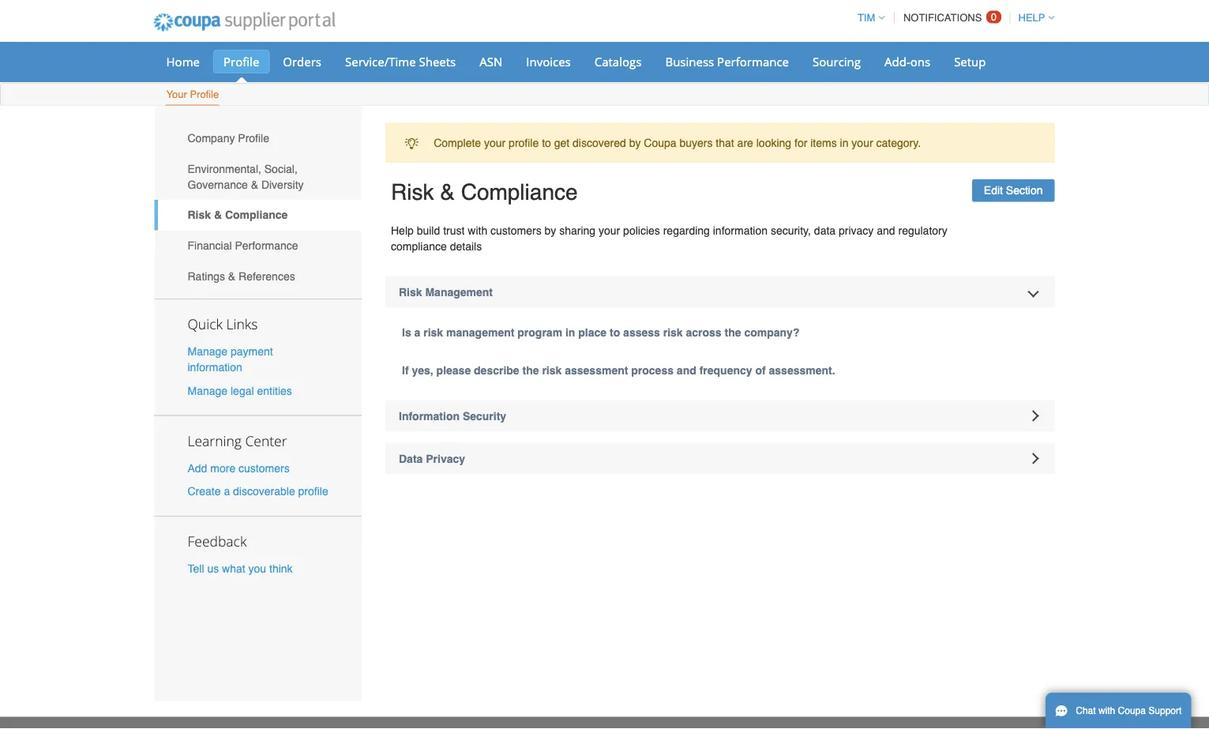 Task type: describe. For each thing, give the bounding box(es) containing it.
manage legal entities link
[[188, 384, 292, 397]]

help link
[[1012, 12, 1055, 24]]

yes,
[[412, 364, 434, 376]]

describe
[[474, 364, 520, 376]]

risk management
[[399, 286, 493, 298]]

complete your profile to get discovered by coupa buyers that are looking for items in your category.
[[434, 136, 921, 149]]

ratings & references
[[188, 270, 295, 282]]

manage payment information
[[188, 345, 273, 374]]

a for is
[[414, 326, 421, 339]]

help build trust with customers by sharing your policies regarding information security, data privacy and regulatory compliance details
[[391, 224, 948, 252]]

ratings & references link
[[154, 261, 362, 291]]

create
[[188, 485, 221, 498]]

entities
[[257, 384, 292, 397]]

data privacy heading
[[386, 443, 1055, 474]]

setup link
[[944, 50, 997, 73]]

profile for company profile
[[238, 132, 269, 144]]

feedback
[[188, 532, 247, 551]]

if yes, please describe the risk assessment process and frequency of assessment.
[[402, 364, 836, 376]]

that
[[716, 136, 735, 149]]

& down governance
[[214, 209, 222, 221]]

risk & compliance link
[[154, 200, 362, 230]]

company?
[[745, 326, 800, 339]]

0 horizontal spatial your
[[484, 136, 506, 149]]

chat
[[1076, 706, 1096, 717]]

0 vertical spatial profile
[[224, 53, 259, 70]]

0 horizontal spatial compliance
[[225, 209, 288, 221]]

& right ratings
[[228, 270, 236, 282]]

help for help
[[1019, 12, 1046, 24]]

0 vertical spatial risk & compliance
[[391, 180, 578, 205]]

with inside button
[[1099, 706, 1116, 717]]

looking
[[757, 136, 792, 149]]

regarding
[[663, 224, 710, 237]]

think
[[269, 562, 293, 575]]

process
[[631, 364, 674, 376]]

a for create
[[224, 485, 230, 498]]

for
[[795, 136, 808, 149]]

to inside alert
[[542, 136, 551, 149]]

1 vertical spatial customers
[[239, 462, 290, 474]]

quick
[[188, 315, 223, 334]]

if
[[402, 364, 409, 376]]

edit
[[984, 184, 1003, 197]]

tim link
[[851, 12, 885, 24]]

1 vertical spatial to
[[610, 326, 620, 339]]

of
[[756, 364, 766, 376]]

profile for your profile
[[190, 88, 219, 100]]

0 vertical spatial compliance
[[461, 180, 578, 205]]

get
[[554, 136, 570, 149]]

trust
[[443, 224, 465, 237]]

service/time
[[345, 53, 416, 70]]

your profile
[[166, 88, 219, 100]]

frequency
[[700, 364, 753, 376]]

policies
[[623, 224, 660, 237]]

add-ons
[[885, 53, 931, 70]]

data
[[399, 452, 423, 465]]

manage for manage legal entities
[[188, 384, 228, 397]]

privacy
[[426, 452, 465, 465]]

regulatory
[[899, 224, 948, 237]]

1 horizontal spatial risk
[[542, 364, 562, 376]]

information security button
[[386, 400, 1055, 432]]

more
[[210, 462, 236, 474]]

please
[[437, 364, 471, 376]]

buyers
[[680, 136, 713, 149]]

manage for manage payment information
[[188, 345, 228, 358]]

& inside environmental, social, governance & diversity
[[251, 178, 258, 191]]

customers inside help build trust with customers by sharing your policies regarding information security, data privacy and regulatory compliance details
[[491, 224, 542, 237]]

legal
[[231, 384, 254, 397]]

tell us what you think button
[[188, 561, 293, 577]]

add-ons link
[[875, 50, 941, 73]]

complete
[[434, 136, 481, 149]]

business performance link
[[655, 50, 800, 73]]

quick links
[[188, 315, 258, 334]]

and inside help build trust with customers by sharing your policies regarding information security, data privacy and regulatory compliance details
[[877, 224, 896, 237]]

risk management heading
[[386, 276, 1055, 308]]

discovered
[[573, 136, 626, 149]]

details
[[450, 240, 482, 252]]

security
[[463, 410, 507, 422]]

in inside alert
[[840, 136, 849, 149]]

add-
[[885, 53, 911, 70]]

1 vertical spatial risk
[[188, 209, 211, 221]]

catalogs
[[595, 53, 642, 70]]

information inside manage payment information
[[188, 361, 242, 374]]

links
[[226, 315, 258, 334]]

0 horizontal spatial in
[[566, 326, 576, 339]]

what
[[222, 562, 245, 575]]

risk management button
[[386, 276, 1055, 308]]

business performance
[[666, 53, 789, 70]]

data privacy button
[[386, 443, 1055, 474]]

complete your profile to get discovered by coupa buyers that are looking for items in your category. alert
[[386, 123, 1055, 163]]

company profile
[[188, 132, 269, 144]]

center
[[245, 431, 287, 450]]

catalogs link
[[584, 50, 652, 73]]

chat with coupa support
[[1076, 706, 1182, 717]]

build
[[417, 224, 440, 237]]

profile link
[[213, 50, 270, 73]]

edit section
[[984, 184, 1043, 197]]



Task type: vqa. For each thing, say whether or not it's contained in the screenshot.
Risk in dropdown button
yes



Task type: locate. For each thing, give the bounding box(es) containing it.
0 horizontal spatial profile
[[298, 485, 328, 498]]

sharing
[[560, 224, 596, 237]]

by left "sharing"
[[545, 224, 556, 237]]

coupa left buyers
[[644, 136, 677, 149]]

performance right "business"
[[717, 53, 789, 70]]

information up manage legal entities
[[188, 361, 242, 374]]

home
[[166, 53, 200, 70]]

governance
[[188, 178, 248, 191]]

help right 0
[[1019, 12, 1046, 24]]

0 vertical spatial help
[[1019, 12, 1046, 24]]

payment
[[231, 345, 273, 358]]

1 horizontal spatial and
[[877, 224, 896, 237]]

home link
[[156, 50, 210, 73]]

manage left legal on the left bottom of page
[[188, 384, 228, 397]]

financial performance link
[[154, 230, 362, 261]]

by inside complete your profile to get discovered by coupa buyers that are looking for items in your category. alert
[[629, 136, 641, 149]]

ratings
[[188, 270, 225, 282]]

the right describe
[[523, 364, 539, 376]]

section
[[1006, 184, 1043, 197]]

in left "place"
[[566, 326, 576, 339]]

0 vertical spatial customers
[[491, 224, 542, 237]]

to left get
[[542, 136, 551, 149]]

information security heading
[[386, 400, 1055, 432]]

1 vertical spatial coupa
[[1118, 706, 1146, 717]]

0 vertical spatial profile
[[509, 136, 539, 149]]

0 vertical spatial performance
[[717, 53, 789, 70]]

risk down program
[[542, 364, 562, 376]]

compliance
[[461, 180, 578, 205], [225, 209, 288, 221]]

&
[[251, 178, 258, 191], [440, 180, 455, 205], [214, 209, 222, 221], [228, 270, 236, 282]]

profile inside alert
[[509, 136, 539, 149]]

0 vertical spatial coupa
[[644, 136, 677, 149]]

2 manage from the top
[[188, 384, 228, 397]]

performance for financial performance
[[235, 239, 298, 252]]

manage
[[188, 345, 228, 358], [188, 384, 228, 397]]

0 horizontal spatial risk & compliance
[[188, 209, 288, 221]]

financial
[[188, 239, 232, 252]]

0 horizontal spatial information
[[188, 361, 242, 374]]

help for help build trust with customers by sharing your policies regarding information security, data privacy and regulatory compliance details
[[391, 224, 414, 237]]

0 vertical spatial in
[[840, 136, 849, 149]]

1 horizontal spatial to
[[610, 326, 620, 339]]

1 horizontal spatial in
[[840, 136, 849, 149]]

1 vertical spatial compliance
[[225, 209, 288, 221]]

profile up environmental, social, governance & diversity link
[[238, 132, 269, 144]]

create a discoverable profile
[[188, 485, 328, 498]]

information inside help build trust with customers by sharing your policies regarding information security, data privacy and regulatory compliance details
[[713, 224, 768, 237]]

with right chat
[[1099, 706, 1116, 717]]

with inside help build trust with customers by sharing your policies regarding information security, data privacy and regulatory compliance details
[[468, 224, 488, 237]]

0 horizontal spatial performance
[[235, 239, 298, 252]]

company
[[188, 132, 235, 144]]

discoverable
[[233, 485, 295, 498]]

0 horizontal spatial with
[[468, 224, 488, 237]]

0 horizontal spatial a
[[224, 485, 230, 498]]

service/time sheets link
[[335, 50, 466, 73]]

1 horizontal spatial a
[[414, 326, 421, 339]]

1 horizontal spatial performance
[[717, 53, 789, 70]]

customers left "sharing"
[[491, 224, 542, 237]]

0 vertical spatial and
[[877, 224, 896, 237]]

1 vertical spatial by
[[545, 224, 556, 237]]

by inside help build trust with customers by sharing your policies regarding information security, data privacy and regulatory compliance details
[[545, 224, 556, 237]]

help up compliance
[[391, 224, 414, 237]]

1 horizontal spatial profile
[[509, 136, 539, 149]]

0 horizontal spatial risk
[[424, 326, 443, 339]]

assess
[[623, 326, 660, 339]]

0 horizontal spatial and
[[677, 364, 697, 376]]

customers up discoverable
[[239, 462, 290, 474]]

service/time sheets
[[345, 53, 456, 70]]

1 horizontal spatial compliance
[[461, 180, 578, 205]]

& left diversity
[[251, 178, 258, 191]]

your inside help build trust with customers by sharing your policies regarding information security, data privacy and regulatory compliance details
[[599, 224, 620, 237]]

manage inside manage payment information
[[188, 345, 228, 358]]

to right "place"
[[610, 326, 620, 339]]

risk up is
[[399, 286, 422, 298]]

environmental, social, governance & diversity link
[[154, 153, 362, 200]]

business
[[666, 53, 714, 70]]

0 vertical spatial with
[[468, 224, 488, 237]]

manage payment information link
[[188, 345, 273, 374]]

1 vertical spatial profile
[[190, 88, 219, 100]]

0 horizontal spatial by
[[545, 224, 556, 237]]

1 vertical spatial a
[[224, 485, 230, 498]]

compliance up financial performance link
[[225, 209, 288, 221]]

performance for business performance
[[717, 53, 789, 70]]

with up "details"
[[468, 224, 488, 237]]

0 horizontal spatial help
[[391, 224, 414, 237]]

risk right is
[[424, 326, 443, 339]]

0 vertical spatial a
[[414, 326, 421, 339]]

1 horizontal spatial with
[[1099, 706, 1116, 717]]

risk left 'across'
[[663, 326, 683, 339]]

chat with coupa support button
[[1046, 693, 1192, 729]]

a right is
[[414, 326, 421, 339]]

0 vertical spatial the
[[725, 326, 742, 339]]

coupa left support
[[1118, 706, 1146, 717]]

2 vertical spatial risk
[[399, 286, 422, 298]]

program
[[518, 326, 563, 339]]

0 vertical spatial information
[[713, 224, 768, 237]]

1 horizontal spatial information
[[713, 224, 768, 237]]

sheets
[[419, 53, 456, 70]]

risk up financial
[[188, 209, 211, 221]]

your left category.
[[852, 136, 874, 149]]

coupa supplier portal image
[[143, 2, 346, 42]]

and right the process
[[677, 364, 697, 376]]

the right 'across'
[[725, 326, 742, 339]]

0 horizontal spatial coupa
[[644, 136, 677, 149]]

1 vertical spatial performance
[[235, 239, 298, 252]]

information security
[[399, 410, 507, 422]]

information left the security, at the right
[[713, 224, 768, 237]]

items
[[811, 136, 837, 149]]

1 horizontal spatial your
[[599, 224, 620, 237]]

0 vertical spatial to
[[542, 136, 551, 149]]

profile left get
[[509, 136, 539, 149]]

risk up the build
[[391, 180, 434, 205]]

in right items
[[840, 136, 849, 149]]

is
[[402, 326, 411, 339]]

1 horizontal spatial help
[[1019, 12, 1046, 24]]

by right discovered on the top of page
[[629, 136, 641, 149]]

information
[[713, 224, 768, 237], [188, 361, 242, 374]]

& up trust
[[440, 180, 455, 205]]

create a discoverable profile link
[[188, 485, 328, 498]]

you
[[249, 562, 266, 575]]

risk & compliance
[[391, 180, 578, 205], [188, 209, 288, 221]]

your right "sharing"
[[599, 224, 620, 237]]

place
[[579, 326, 607, 339]]

1 vertical spatial with
[[1099, 706, 1116, 717]]

asn link
[[469, 50, 513, 73]]

a right create
[[224, 485, 230, 498]]

to
[[542, 136, 551, 149], [610, 326, 620, 339]]

environmental,
[[188, 162, 261, 175]]

us
[[207, 562, 219, 575]]

1 horizontal spatial risk & compliance
[[391, 180, 578, 205]]

is a risk management program in place to assess risk across the company?
[[402, 326, 800, 339]]

compliance down get
[[461, 180, 578, 205]]

setup
[[955, 53, 986, 70]]

coupa
[[644, 136, 677, 149], [1118, 706, 1146, 717]]

your
[[166, 88, 187, 100]]

risk & compliance up trust
[[391, 180, 578, 205]]

0
[[991, 11, 997, 23]]

references
[[239, 270, 295, 282]]

1 vertical spatial and
[[677, 364, 697, 376]]

1 vertical spatial risk & compliance
[[188, 209, 288, 221]]

performance up references
[[235, 239, 298, 252]]

a
[[414, 326, 421, 339], [224, 485, 230, 498]]

coupa inside alert
[[644, 136, 677, 149]]

1 manage from the top
[[188, 345, 228, 358]]

social,
[[264, 162, 298, 175]]

security,
[[771, 224, 811, 237]]

invoices
[[526, 53, 571, 70]]

orders
[[283, 53, 322, 70]]

tim
[[858, 12, 876, 24]]

compliance
[[391, 240, 447, 252]]

coupa inside button
[[1118, 706, 1146, 717]]

0 horizontal spatial to
[[542, 136, 551, 149]]

environmental, social, governance & diversity
[[188, 162, 304, 191]]

are
[[738, 136, 754, 149]]

1 vertical spatial in
[[566, 326, 576, 339]]

profile right your
[[190, 88, 219, 100]]

1 vertical spatial profile
[[298, 485, 328, 498]]

profile right discoverable
[[298, 485, 328, 498]]

help inside help build trust with customers by sharing your policies regarding information security, data privacy and regulatory compliance details
[[391, 224, 414, 237]]

navigation
[[851, 2, 1055, 33]]

your right complete
[[484, 136, 506, 149]]

1 horizontal spatial by
[[629, 136, 641, 149]]

0 vertical spatial risk
[[391, 180, 434, 205]]

management
[[425, 286, 493, 298]]

assessment.
[[769, 364, 836, 376]]

performance
[[717, 53, 789, 70], [235, 239, 298, 252]]

1 vertical spatial information
[[188, 361, 242, 374]]

learning
[[188, 431, 242, 450]]

0 horizontal spatial customers
[[239, 462, 290, 474]]

privacy
[[839, 224, 874, 237]]

1 horizontal spatial coupa
[[1118, 706, 1146, 717]]

0 horizontal spatial the
[[523, 364, 539, 376]]

help
[[1019, 12, 1046, 24], [391, 224, 414, 237]]

1 vertical spatial manage
[[188, 384, 228, 397]]

profile down 'coupa supplier portal' image
[[224, 53, 259, 70]]

1 horizontal spatial the
[[725, 326, 742, 339]]

0 vertical spatial manage
[[188, 345, 228, 358]]

your
[[484, 136, 506, 149], [852, 136, 874, 149], [599, 224, 620, 237]]

2 horizontal spatial your
[[852, 136, 874, 149]]

1 horizontal spatial customers
[[491, 224, 542, 237]]

navigation containing notifications 0
[[851, 2, 1055, 33]]

risk inside dropdown button
[[399, 286, 422, 298]]

risk & compliance up financial performance
[[188, 209, 288, 221]]

data
[[814, 224, 836, 237]]

2 horizontal spatial risk
[[663, 326, 683, 339]]

company profile link
[[154, 123, 362, 153]]

support
[[1149, 706, 1182, 717]]

1 vertical spatial help
[[391, 224, 414, 237]]

your profile link
[[166, 85, 220, 105]]

sourcing
[[813, 53, 861, 70]]

0 vertical spatial by
[[629, 136, 641, 149]]

edit section link
[[972, 179, 1055, 202]]

1 vertical spatial the
[[523, 364, 539, 376]]

manage down the quick
[[188, 345, 228, 358]]

and right privacy
[[877, 224, 896, 237]]

assessment
[[565, 364, 628, 376]]

2 vertical spatial profile
[[238, 132, 269, 144]]



